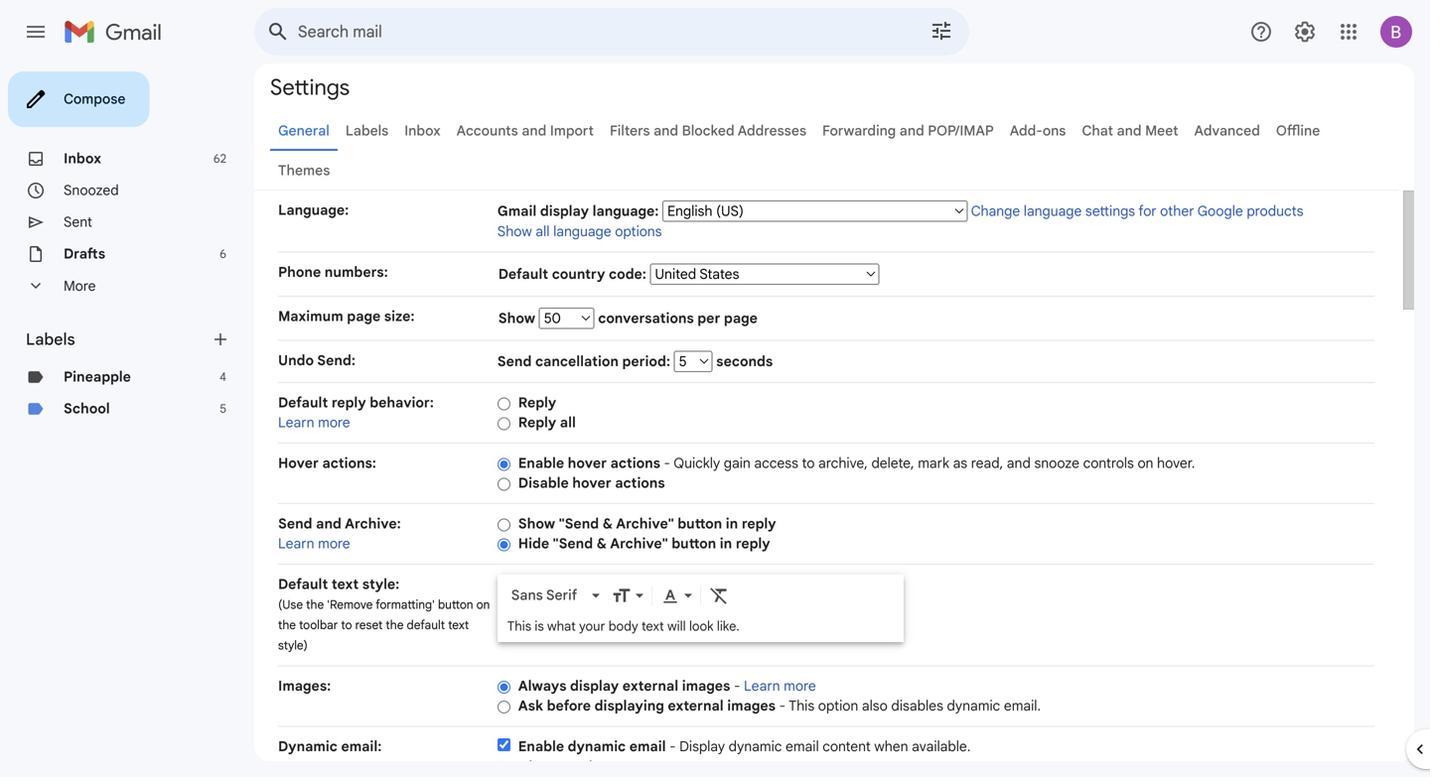 Task type: locate. For each thing, give the bounding box(es) containing it.
and right chat
[[1117, 122, 1142, 140]]

text up 'remove
[[332, 576, 359, 593]]

send for send cancellation period:
[[497, 353, 532, 370]]

all for reply
[[560, 414, 576, 432]]

reply for show "send & archive" button in reply
[[742, 515, 776, 533]]

1 vertical spatial show
[[498, 310, 539, 327]]

learn more link for email:
[[278, 758, 350, 776]]

default inside "default text style: (use the 'remove formatting' button on the toolbar to reset the default text style)"
[[278, 576, 328, 593]]

Hide "Send & Archive" button in reply radio
[[497, 538, 510, 553]]

dynamic up developer settings link on the left of the page
[[568, 738, 626, 756]]

0 horizontal spatial language
[[553, 223, 611, 240]]

images:
[[278, 678, 331, 695]]

style)
[[278, 639, 308, 654]]

"send right hide
[[553, 535, 593, 553]]

compose
[[64, 90, 126, 108]]

chat and meet link
[[1082, 122, 1179, 140]]

1 vertical spatial reply
[[742, 515, 776, 533]]

1 horizontal spatial email
[[786, 738, 819, 756]]

0 vertical spatial reply
[[518, 394, 556, 412]]

all down cancellation
[[560, 414, 576, 432]]

default for default reply behavior: learn more
[[278, 394, 328, 412]]

and inside send and archive: learn more
[[316, 515, 342, 533]]

default
[[407, 618, 445, 633]]

1 vertical spatial in
[[720, 535, 732, 553]]

language:
[[278, 202, 349, 219]]

0 vertical spatial &
[[603, 515, 613, 533]]

language right change
[[1024, 203, 1082, 220]]

blocked
[[682, 122, 735, 140]]

0 vertical spatial default
[[498, 266, 548, 283]]

enable for enable hover actions
[[518, 455, 564, 472]]

labels navigation
[[0, 64, 254, 778]]

None search field
[[254, 8, 969, 56]]

show down gmail in the left top of the page
[[497, 223, 532, 240]]

learn more link up "hover actions:"
[[278, 414, 350, 432]]

learn down dynamic
[[278, 758, 314, 776]]

labels up pineapple
[[26, 330, 75, 350]]

show up hide
[[518, 515, 555, 533]]

5
[[220, 402, 226, 417]]

settings right developer
[[565, 758, 615, 776]]

Ask before displaying external images radio
[[497, 700, 510, 715]]

0 vertical spatial "send
[[559, 515, 599, 533]]

ask before displaying external images - this option also disables dynamic email.
[[518, 698, 1041, 715]]

default for default text style: (use the 'remove formatting' button on the toolbar to reset the default text style)
[[278, 576, 328, 593]]

delete,
[[871, 455, 914, 472]]

and left import
[[522, 122, 547, 140]]

default
[[498, 266, 548, 283], [278, 394, 328, 412], [278, 576, 328, 593]]

email
[[629, 738, 666, 756], [786, 738, 819, 756]]

reply down the access in the right bottom of the page
[[742, 515, 776, 533]]

addresses
[[738, 122, 807, 140]]

reply up reply all
[[518, 394, 556, 412]]

more down dynamic
[[318, 758, 350, 776]]

and right read,
[[1007, 455, 1031, 472]]

to right the access in the right bottom of the page
[[802, 455, 815, 472]]

default up (use
[[278, 576, 328, 593]]

learn inside dynamic email: learn more
[[278, 758, 314, 776]]

inbox link
[[404, 122, 441, 140], [64, 150, 101, 167]]

dynamic down ask before displaying external images - this option also disables dynamic email.
[[729, 738, 782, 756]]

formatting'
[[376, 598, 435, 613]]

images up "enable dynamic email - display dynamic email content when available. developer settings"
[[727, 698, 776, 715]]

show down default country code:
[[498, 310, 539, 327]]

more down archive:
[[318, 535, 350, 553]]

labels inside the labels navigation
[[26, 330, 75, 350]]

1 horizontal spatial send
[[497, 353, 532, 370]]

1 vertical spatial display
[[570, 678, 619, 695]]

0 vertical spatial inbox link
[[404, 122, 441, 140]]

language down gmail display language:
[[553, 223, 611, 240]]

school link
[[64, 400, 110, 418]]

hover up disable hover actions
[[568, 455, 607, 472]]

labels
[[346, 122, 389, 140], [26, 330, 75, 350]]

disables
[[891, 698, 943, 715]]

labels for labels heading
[[26, 330, 75, 350]]

button for show "send & archive" button in reply
[[678, 515, 722, 533]]

1 reply from the top
[[518, 394, 556, 412]]

1 horizontal spatial settings
[[1086, 203, 1135, 220]]

inbox for leftmost inbox link
[[64, 150, 101, 167]]

"send
[[559, 515, 599, 533], [553, 535, 593, 553]]

enable up disable
[[518, 455, 564, 472]]

more button
[[0, 270, 238, 302]]

page
[[347, 308, 381, 325], [724, 310, 758, 327]]

themes link
[[278, 162, 330, 179]]

archive" for show
[[616, 515, 674, 533]]

forwarding and pop/imap
[[822, 122, 994, 140]]

text right the default
[[448, 618, 469, 633]]

filters and blocked addresses link
[[610, 122, 807, 140]]

1 vertical spatial external
[[668, 698, 724, 715]]

0 horizontal spatial settings
[[565, 758, 615, 776]]

learn more link for and
[[278, 535, 350, 553]]

0 vertical spatial inbox
[[404, 122, 441, 140]]

2 vertical spatial reply
[[736, 535, 770, 553]]

0 horizontal spatial the
[[278, 618, 296, 633]]

inbox right labels link
[[404, 122, 441, 140]]

and right "filters"
[[654, 122, 678, 140]]

external
[[623, 678, 678, 695], [668, 698, 724, 715]]

always
[[518, 678, 567, 695]]

look
[[689, 619, 714, 635]]

settings left for
[[1086, 203, 1135, 220]]

0 vertical spatial actions
[[610, 455, 660, 472]]

offline link
[[1276, 122, 1320, 140]]

1 enable from the top
[[518, 455, 564, 472]]

button up hide "send & archive" button in reply
[[678, 515, 722, 533]]

inbox link up the snoozed
[[64, 150, 101, 167]]

main menu image
[[24, 20, 48, 44]]

1 vertical spatial on
[[476, 598, 490, 613]]

1 vertical spatial settings
[[565, 758, 615, 776]]

dynamic
[[947, 698, 1000, 715], [568, 738, 626, 756], [729, 738, 782, 756]]

learn up the hover
[[278, 414, 314, 432]]

1 vertical spatial button
[[672, 535, 716, 553]]

1 vertical spatial language
[[553, 223, 611, 240]]

1 vertical spatial reply
[[518, 414, 556, 432]]

enable dynamic email - display dynamic email content when available. developer settings
[[497, 738, 971, 776]]

1 horizontal spatial all
[[560, 414, 576, 432]]

0 vertical spatial to
[[802, 455, 815, 472]]

the down formatting' at left
[[386, 618, 404, 633]]

labels link
[[346, 122, 389, 140]]

more inside dynamic email: learn more
[[318, 758, 350, 776]]

0 vertical spatial show
[[497, 223, 532, 240]]

1 vertical spatial &
[[597, 535, 607, 553]]

1 vertical spatial to
[[341, 618, 352, 633]]

6
[[220, 247, 226, 262]]

actions up disable hover actions
[[610, 455, 660, 472]]

sent link
[[64, 214, 92, 231]]

0 horizontal spatial this
[[507, 619, 531, 635]]

actions up show "send & archive" button in reply
[[615, 475, 665, 492]]

button
[[678, 515, 722, 533], [672, 535, 716, 553], [438, 598, 473, 613]]

1 horizontal spatial inbox
[[404, 122, 441, 140]]

1 vertical spatial inbox
[[64, 150, 101, 167]]

0 horizontal spatial send
[[278, 515, 312, 533]]

1 horizontal spatial this
[[789, 698, 815, 715]]

like.
[[717, 619, 740, 635]]

1 vertical spatial default
[[278, 394, 328, 412]]

conversations
[[598, 310, 694, 327]]

1 vertical spatial actions
[[615, 475, 665, 492]]

- left display
[[670, 738, 676, 756]]

as
[[953, 455, 968, 472]]

on left hover.
[[1138, 455, 1154, 472]]

2 vertical spatial button
[[438, 598, 473, 613]]

reset
[[355, 618, 383, 633]]

1 vertical spatial this
[[789, 698, 815, 715]]

labels heading
[[26, 330, 211, 350]]

& up hide "send & archive" button in reply
[[603, 515, 613, 533]]

other
[[1160, 203, 1194, 220]]

show
[[497, 223, 532, 240], [498, 310, 539, 327], [518, 515, 555, 533]]

- inside "enable dynamic email - display dynamic email content when available. developer settings"
[[670, 738, 676, 756]]

snoozed
[[64, 182, 119, 199]]

0 vertical spatial button
[[678, 515, 722, 533]]

0 horizontal spatial to
[[341, 618, 352, 633]]

enable up developer
[[518, 738, 564, 756]]

on left "sans"
[[476, 598, 490, 613]]

advanced
[[1194, 122, 1260, 140]]

inbox link right labels link
[[404, 122, 441, 140]]

phone numbers:
[[278, 264, 388, 281]]

external down the always display external images - learn more
[[668, 698, 724, 715]]

default down undo at the top left of the page
[[278, 394, 328, 412]]

None checkbox
[[497, 739, 510, 752]]

snooze
[[1034, 455, 1080, 472]]

Reply all radio
[[497, 416, 510, 431]]

all down gmail in the left top of the page
[[536, 223, 550, 240]]

to
[[802, 455, 815, 472], [341, 618, 352, 633]]

in for show "send & archive" button in reply
[[726, 515, 738, 533]]

default reply behavior: learn more
[[278, 394, 434, 432]]

external up the displaying
[[623, 678, 678, 695]]

1 horizontal spatial language
[[1024, 203, 1082, 220]]

option
[[818, 698, 858, 715]]

1 horizontal spatial inbox link
[[404, 122, 441, 140]]

gmail display language:
[[497, 203, 659, 220]]

1 vertical spatial hover
[[572, 475, 611, 492]]

default inside the default reply behavior: learn more
[[278, 394, 328, 412]]

accounts
[[457, 122, 518, 140]]

archive" down show "send & archive" button in reply
[[610, 535, 668, 553]]

to inside "default text style: (use the 'remove formatting' button on the toolbar to reset the default text style)"
[[341, 618, 352, 633]]

on inside "default text style: (use the 'remove formatting' button on the toolbar to reset the default text style)"
[[476, 598, 490, 613]]

this left option
[[789, 698, 815, 715]]

settings
[[270, 73, 350, 101]]

and for pop/imap
[[900, 122, 924, 140]]

maximum
[[278, 308, 343, 325]]

1 vertical spatial inbox link
[[64, 150, 101, 167]]

cancellation
[[535, 353, 619, 370]]

display up show all language options link
[[540, 203, 589, 220]]

labels right general
[[346, 122, 389, 140]]

hover for enable
[[568, 455, 607, 472]]

controls
[[1083, 455, 1134, 472]]

size:
[[384, 308, 415, 325]]

1 horizontal spatial to
[[802, 455, 815, 472]]

actions
[[610, 455, 660, 472], [615, 475, 665, 492]]

inbox up the snoozed
[[64, 150, 101, 167]]

always display external images - learn more
[[518, 678, 816, 695]]

- left option
[[779, 698, 786, 715]]

for
[[1139, 203, 1157, 220]]

1 vertical spatial "send
[[553, 535, 593, 553]]

settings image
[[1293, 20, 1317, 44]]

Disable hover actions radio
[[497, 477, 510, 492]]

& down show "send & archive" button in reply
[[597, 535, 607, 553]]

add-ons link
[[1010, 122, 1066, 140]]

1 vertical spatial archive"
[[610, 535, 668, 553]]

products
[[1247, 203, 1304, 220]]

page left size:
[[347, 308, 381, 325]]

accounts and import link
[[457, 122, 594, 140]]

the
[[306, 598, 324, 613], [278, 618, 296, 633], [386, 618, 404, 633]]

0 vertical spatial labels
[[346, 122, 389, 140]]

mark
[[918, 455, 950, 472]]

0 vertical spatial language
[[1024, 203, 1082, 220]]

1 vertical spatial send
[[278, 515, 312, 533]]

archive" up hide "send & archive" button in reply
[[616, 515, 674, 533]]

and left archive:
[[316, 515, 342, 533]]

this left is
[[507, 619, 531, 635]]

language
[[1024, 203, 1082, 220], [553, 223, 611, 240]]

and for archive:
[[316, 515, 342, 533]]

button down show "send & archive" button in reply
[[672, 535, 716, 553]]

filters and blocked addresses
[[610, 122, 807, 140]]

labels for labels link
[[346, 122, 389, 140]]

hover right disable
[[572, 475, 611, 492]]

1 vertical spatial enable
[[518, 738, 564, 756]]

1 vertical spatial all
[[560, 414, 576, 432]]

email down the displaying
[[629, 738, 666, 756]]

enable inside "enable dynamic email - display dynamic email content when available. developer settings"
[[518, 738, 564, 756]]

reply up formatting options toolbar
[[736, 535, 770, 553]]

the down (use
[[278, 618, 296, 633]]

learn more link down archive:
[[278, 535, 350, 553]]

display
[[679, 738, 725, 756]]

Enable hover actions radio
[[497, 457, 510, 472]]

Search mail text field
[[298, 22, 874, 42]]

0 vertical spatial enable
[[518, 455, 564, 472]]

and left pop/imap
[[900, 122, 924, 140]]

learn more link down dynamic
[[278, 758, 350, 776]]

0 vertical spatial in
[[726, 515, 738, 533]]

0 vertical spatial archive"
[[616, 515, 674, 533]]

2 vertical spatial default
[[278, 576, 328, 593]]

drafts link
[[64, 245, 105, 263]]

send inside send and archive: learn more
[[278, 515, 312, 533]]

2 reply from the top
[[518, 414, 556, 432]]

page right per
[[724, 310, 758, 327]]

compose button
[[8, 72, 149, 127]]

hover
[[568, 455, 607, 472], [572, 475, 611, 492]]

dynamic left email.
[[947, 698, 1000, 715]]

on
[[1138, 455, 1154, 472], [476, 598, 490, 613]]

0 horizontal spatial all
[[536, 223, 550, 240]]

inbox for right inbox link
[[404, 122, 441, 140]]

0 horizontal spatial labels
[[26, 330, 75, 350]]

1 horizontal spatial labels
[[346, 122, 389, 140]]

and for import
[[522, 122, 547, 140]]

in down gain
[[726, 515, 738, 533]]

1 horizontal spatial on
[[1138, 455, 1154, 472]]

& for show
[[603, 515, 613, 533]]

Always display external images radio
[[497, 680, 510, 695]]

reply down send:
[[332, 394, 366, 412]]

conversations per page
[[595, 310, 758, 327]]

send down the hover
[[278, 515, 312, 533]]

4
[[220, 370, 226, 385]]

learn up (use
[[278, 535, 314, 553]]

send up reply option
[[497, 353, 532, 370]]

1 horizontal spatial dynamic
[[729, 738, 782, 756]]

learn
[[278, 414, 314, 432], [278, 535, 314, 553], [744, 678, 780, 695], [278, 758, 314, 776]]

email left content
[[786, 738, 819, 756]]

0 horizontal spatial text
[[332, 576, 359, 593]]

0 vertical spatial send
[[497, 353, 532, 370]]

access
[[754, 455, 798, 472]]

send cancellation period:
[[497, 353, 674, 370]]

2 vertical spatial show
[[518, 515, 555, 533]]

the up toolbar
[[306, 598, 324, 613]]

display up before
[[570, 678, 619, 695]]

0 horizontal spatial email
[[629, 738, 666, 756]]

learn inside send and archive: learn more
[[278, 535, 314, 553]]

default left country
[[498, 266, 548, 283]]

more up "hover actions:"
[[318, 414, 350, 432]]

0 vertical spatial all
[[536, 223, 550, 240]]

inbox inside the labels navigation
[[64, 150, 101, 167]]

text left will
[[642, 619, 664, 635]]

send:
[[317, 352, 356, 369]]

2 enable from the top
[[518, 738, 564, 756]]

0 vertical spatial display
[[540, 203, 589, 220]]

more
[[64, 277, 96, 295]]

0 horizontal spatial on
[[476, 598, 490, 613]]

in up remove formatting ‪(⌘\)‬ icon
[[720, 535, 732, 553]]

1 vertical spatial labels
[[26, 330, 75, 350]]

0 vertical spatial settings
[[1086, 203, 1135, 220]]

0 vertical spatial this
[[507, 619, 531, 635]]

images down 'look'
[[682, 678, 730, 695]]

is
[[535, 619, 544, 635]]

0 vertical spatial hover
[[568, 455, 607, 472]]

ons
[[1043, 122, 1066, 140]]

0 vertical spatial reply
[[332, 394, 366, 412]]

- up ask before displaying external images - this option also disables dynamic email.
[[734, 678, 740, 695]]

to down 'remove
[[341, 618, 352, 633]]

gmail
[[497, 203, 537, 220]]

snoozed link
[[64, 182, 119, 199]]

reply right reply all 'radio' at the left bottom of the page
[[518, 414, 556, 432]]

"send down disable hover actions
[[559, 515, 599, 533]]

button up the default
[[438, 598, 473, 613]]

body
[[609, 619, 638, 635]]

0 horizontal spatial inbox
[[64, 150, 101, 167]]

more up ask before displaying external images - this option also disables dynamic email.
[[784, 678, 816, 695]]



Task type: describe. For each thing, give the bounding box(es) containing it.
quickly
[[674, 455, 720, 472]]

Show "Send & Archive" button in reply radio
[[497, 518, 510, 533]]

undo send:
[[278, 352, 356, 369]]

themes
[[278, 162, 330, 179]]

show all language options link
[[497, 223, 662, 240]]

2 horizontal spatial text
[[642, 619, 664, 635]]

hover
[[278, 455, 319, 472]]

disable
[[518, 475, 569, 492]]

advanced link
[[1194, 122, 1260, 140]]

general
[[278, 122, 330, 140]]

reply for reply
[[518, 394, 556, 412]]

show for show "send & archive" button in reply
[[518, 515, 555, 533]]

send and archive: learn more
[[278, 515, 401, 553]]

hover.
[[1157, 455, 1195, 472]]

0 vertical spatial images
[[682, 678, 730, 695]]

62
[[213, 151, 226, 166]]

gain
[[724, 455, 751, 472]]

code:
[[609, 266, 646, 283]]

offline
[[1276, 122, 1320, 140]]

settings inside "enable dynamic email - display dynamic email content when available. developer settings"
[[565, 758, 615, 776]]

your
[[579, 619, 605, 635]]

archive" for hide
[[610, 535, 668, 553]]

0 vertical spatial external
[[623, 678, 678, 695]]

add-
[[1010, 122, 1043, 140]]

all for show
[[536, 223, 550, 240]]

archive:
[[345, 515, 401, 533]]

learn more link up ask before displaying external images - this option also disables dynamic email.
[[744, 678, 816, 695]]

pop/imap
[[928, 122, 994, 140]]

advanced search options image
[[922, 11, 961, 51]]

learn more link for reply
[[278, 414, 350, 432]]

period:
[[622, 353, 670, 370]]

remove formatting ‪(⌘\)‬ image
[[709, 586, 729, 606]]

"send for hide
[[553, 535, 593, 553]]

ask
[[518, 698, 543, 715]]

reply inside the default reply behavior: learn more
[[332, 394, 366, 412]]

maximum page size:
[[278, 308, 415, 325]]

sans serif option
[[507, 586, 588, 606]]

show for show
[[498, 310, 539, 327]]

2 horizontal spatial the
[[386, 618, 404, 633]]

country
[[552, 266, 605, 283]]

drafts
[[64, 245, 105, 263]]

change language settings for other google products
[[971, 203, 1304, 220]]

enable hover actions - quickly gain access to archive, delete, mark as read, and snooze controls on hover.
[[518, 455, 1195, 472]]

2 email from the left
[[786, 738, 819, 756]]

disable hover actions
[[518, 475, 665, 492]]

show "send & archive" button in reply
[[518, 515, 776, 533]]

- left quickly
[[664, 455, 670, 472]]

in for hide "send & archive" button in reply
[[720, 535, 732, 553]]

more inside the default reply behavior: learn more
[[318, 414, 350, 432]]

reply for reply all
[[518, 414, 556, 432]]

default text style: (use the 'remove formatting' button on the toolbar to reset the default text style)
[[278, 576, 490, 654]]

gmail image
[[64, 12, 172, 52]]

developer
[[497, 758, 562, 776]]

actions for enable
[[610, 455, 660, 472]]

enable for enable dynamic email
[[518, 738, 564, 756]]

read,
[[971, 455, 1003, 472]]

chat and meet
[[1082, 122, 1179, 140]]

1 horizontal spatial text
[[448, 618, 469, 633]]

display for gmail
[[540, 203, 589, 220]]

and for blocked
[[654, 122, 678, 140]]

actions for disable
[[615, 475, 665, 492]]

more inside send and archive: learn more
[[318, 535, 350, 553]]

1 horizontal spatial the
[[306, 598, 324, 613]]

1 vertical spatial images
[[727, 698, 776, 715]]

and for meet
[[1117, 122, 1142, 140]]

add-ons
[[1010, 122, 1066, 140]]

also
[[862, 698, 888, 715]]

archive,
[[818, 455, 868, 472]]

forwarding
[[822, 122, 896, 140]]

"send for show
[[559, 515, 599, 533]]

toolbar
[[299, 618, 338, 633]]

dynamic email: learn more
[[278, 738, 382, 776]]

content
[[823, 738, 871, 756]]

1 horizontal spatial page
[[724, 310, 758, 327]]

sans
[[511, 587, 543, 604]]

serif
[[546, 587, 577, 604]]

learn up ask before displaying external images - this option also disables dynamic email.
[[744, 678, 780, 695]]

button for hide "send & archive" button in reply
[[672, 535, 716, 553]]

import
[[550, 122, 594, 140]]

display for always
[[570, 678, 619, 695]]

hover actions:
[[278, 455, 376, 472]]

button inside "default text style: (use the 'remove formatting' button on the toolbar to reset the default text style)"
[[438, 598, 473, 613]]

sent
[[64, 214, 92, 231]]

school
[[64, 400, 110, 418]]

hover for disable
[[572, 475, 611, 492]]

seconds
[[713, 353, 773, 370]]

default for default country code:
[[498, 266, 548, 283]]

email:
[[341, 738, 382, 756]]

support image
[[1249, 20, 1273, 44]]

sans serif
[[511, 587, 577, 604]]

0 horizontal spatial page
[[347, 308, 381, 325]]

show for show all language options
[[497, 223, 532, 240]]

0 horizontal spatial inbox link
[[64, 150, 101, 167]]

chat
[[1082, 122, 1113, 140]]

0 vertical spatial on
[[1138, 455, 1154, 472]]

search mail image
[[260, 14, 296, 50]]

pineapple
[[64, 368, 131, 386]]

send for send and archive: learn more
[[278, 515, 312, 533]]

google
[[1198, 203, 1243, 220]]

formatting options toolbar
[[503, 577, 898, 614]]

Reply radio
[[497, 397, 510, 412]]

1 email from the left
[[629, 738, 666, 756]]

'remove
[[327, 598, 373, 613]]

what
[[547, 619, 576, 635]]

behavior:
[[370, 394, 434, 412]]

reply for hide "send & archive" button in reply
[[736, 535, 770, 553]]

2 horizontal spatial dynamic
[[947, 698, 1000, 715]]

email.
[[1004, 698, 1041, 715]]

forwarding and pop/imap link
[[822, 122, 994, 140]]

actions:
[[322, 455, 376, 472]]

& for hide
[[597, 535, 607, 553]]

0 horizontal spatial dynamic
[[568, 738, 626, 756]]

available.
[[912, 738, 971, 756]]

per
[[698, 310, 720, 327]]

show all language options
[[497, 223, 662, 240]]

style:
[[362, 576, 400, 593]]

phone
[[278, 264, 321, 281]]

filters
[[610, 122, 650, 140]]

default country code:
[[498, 266, 650, 283]]

dynamic
[[278, 738, 338, 756]]

meet
[[1145, 122, 1179, 140]]

learn inside the default reply behavior: learn more
[[278, 414, 314, 432]]

hide "send & archive" button in reply
[[518, 535, 770, 553]]

undo
[[278, 352, 314, 369]]



Task type: vqa. For each thing, say whether or not it's contained in the screenshot.
Ask before displaying external images option
yes



